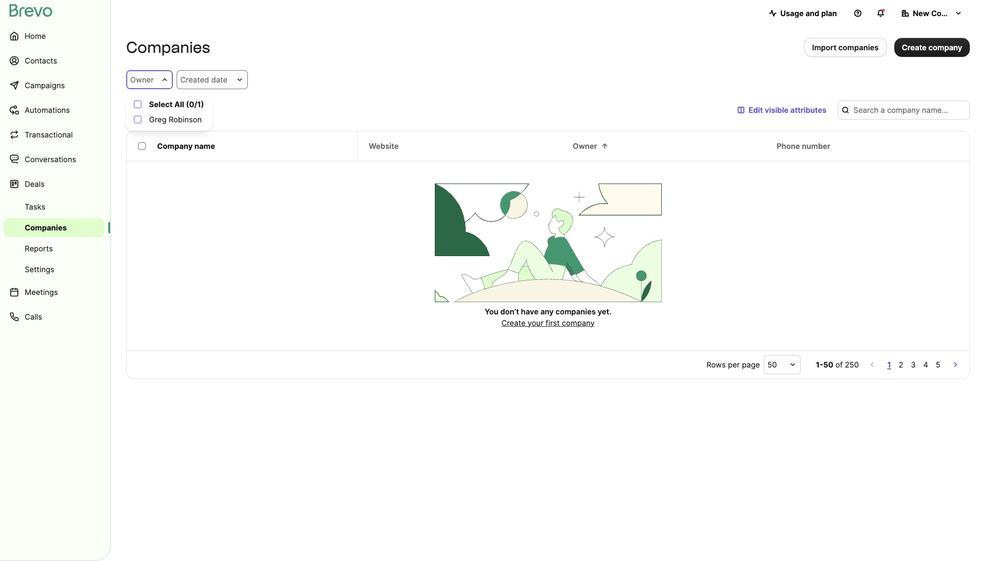 Task type: describe. For each thing, give the bounding box(es) containing it.
settings link
[[4, 260, 104, 279]]

edit visible attributes
[[749, 105, 826, 115]]

usage
[[780, 9, 804, 18]]

calls link
[[4, 306, 104, 329]]

contacts link
[[4, 49, 104, 72]]

conversations link
[[4, 148, 104, 171]]

create company button
[[894, 38, 970, 57]]

conversations
[[25, 155, 76, 164]]

import companies
[[812, 43, 879, 52]]

automations
[[25, 105, 70, 115]]

name
[[194, 141, 215, 151]]

create inside button
[[902, 43, 927, 52]]

campaigns
[[25, 81, 65, 90]]

you
[[485, 307, 498, 316]]

page
[[742, 360, 760, 370]]

company name
[[157, 141, 215, 151]]

4 button
[[921, 358, 930, 372]]

select
[[149, 100, 173, 109]]

0 horizontal spatial companies
[[25, 223, 67, 233]]

have
[[521, 307, 539, 316]]

import
[[812, 43, 837, 52]]

company inside button
[[928, 43, 962, 52]]

yet.
[[598, 307, 611, 316]]

home
[[25, 31, 46, 41]]

tasks
[[25, 202, 45, 212]]

4
[[923, 360, 928, 370]]

50 button
[[764, 356, 801, 375]]

meetings link
[[4, 281, 104, 304]]

new
[[913, 9, 929, 18]]

1-
[[816, 360, 823, 370]]

2 button
[[897, 358, 905, 372]]

companies inside you don't have any companies yet. create your first company
[[556, 307, 596, 316]]

any
[[540, 307, 554, 316]]

phone
[[777, 141, 800, 151]]

2
[[899, 360, 903, 370]]

1 vertical spatial company
[[157, 141, 193, 151]]

usage and plan button
[[761, 4, 845, 23]]

greg robinson
[[149, 115, 202, 124]]

phone number
[[777, 141, 830, 151]]

website
[[369, 141, 399, 151]]

tasks link
[[4, 197, 104, 216]]

new company
[[913, 9, 966, 18]]

companies link
[[4, 218, 104, 237]]

all
[[174, 100, 184, 109]]

created date button
[[177, 70, 248, 89]]

meetings
[[25, 288, 58, 297]]

home link
[[4, 25, 104, 47]]

number
[[802, 141, 830, 151]]

Search a company name... search field
[[838, 101, 970, 120]]

edit visible attributes button
[[730, 101, 834, 120]]

create inside you don't have any companies yet. create your first company
[[501, 318, 526, 328]]

1-50 of 250
[[816, 360, 859, 370]]

deals link
[[4, 173, 104, 196]]

company inside you don't have any companies yet. create your first company
[[562, 318, 595, 328]]

plan
[[821, 9, 837, 18]]



Task type: locate. For each thing, give the bounding box(es) containing it.
0 horizontal spatial company
[[562, 318, 595, 328]]

transactional
[[25, 130, 73, 140]]

calls
[[25, 312, 42, 322]]

0 horizontal spatial create
[[501, 318, 526, 328]]

0 vertical spatial owner
[[130, 75, 154, 85]]

owner inside owner 'popup button'
[[130, 75, 154, 85]]

0 vertical spatial company
[[928, 43, 962, 52]]

company down new company
[[928, 43, 962, 52]]

1 horizontal spatial create
[[902, 43, 927, 52]]

up image
[[601, 142, 609, 150]]

transactional link
[[4, 123, 104, 146]]

1 vertical spatial owner
[[573, 141, 597, 151]]

1 horizontal spatial companies
[[838, 43, 879, 52]]

50 left of
[[823, 360, 833, 370]]

companies up first
[[556, 307, 596, 316]]

companies up owner 'popup button'
[[126, 38, 210, 56]]

attributes
[[790, 105, 826, 115]]

rows per page
[[707, 360, 760, 370]]

3
[[911, 360, 916, 370]]

(0/1)
[[186, 100, 204, 109]]

new company button
[[894, 4, 970, 23]]

date
[[211, 75, 227, 85]]

owner up the select
[[130, 75, 154, 85]]

companies
[[838, 43, 879, 52], [556, 307, 596, 316]]

1 vertical spatial create
[[501, 318, 526, 328]]

1 button
[[885, 358, 893, 372]]

don't
[[500, 307, 519, 316]]

rows
[[707, 360, 726, 370]]

your
[[528, 318, 544, 328]]

automations link
[[4, 99, 104, 122]]

250
[[845, 360, 859, 370]]

1 horizontal spatial 50
[[823, 360, 833, 370]]

greg
[[149, 115, 166, 124]]

reports
[[25, 244, 53, 254]]

1 horizontal spatial company
[[928, 43, 962, 52]]

you don't have any companies yet. create your first company
[[485, 307, 611, 328]]

of
[[836, 360, 843, 370]]

settings
[[25, 265, 54, 274]]

3 button
[[909, 358, 918, 372]]

50 inside popup button
[[768, 360, 777, 370]]

campaigns link
[[4, 74, 104, 97]]

robinson
[[169, 115, 202, 124]]

1 vertical spatial companies
[[556, 307, 596, 316]]

per
[[728, 360, 740, 370]]

create down don't
[[501, 318, 526, 328]]

create down new
[[902, 43, 927, 52]]

company
[[928, 43, 962, 52], [562, 318, 595, 328]]

0 vertical spatial companies
[[126, 38, 210, 56]]

companies
[[126, 38, 210, 56], [25, 223, 67, 233]]

deals
[[25, 179, 45, 189]]

company
[[931, 9, 966, 18], [157, 141, 193, 151]]

owner
[[130, 75, 154, 85], [573, 141, 597, 151]]

1 50 from the left
[[768, 360, 777, 370]]

2 50 from the left
[[823, 360, 833, 370]]

list box
[[126, 93, 212, 131]]

create company
[[902, 43, 962, 52]]

0 vertical spatial company
[[931, 9, 966, 18]]

5
[[936, 360, 940, 370]]

companies right import
[[838, 43, 879, 52]]

owner left up icon
[[573, 141, 597, 151]]

and
[[806, 9, 819, 18]]

1 horizontal spatial company
[[931, 9, 966, 18]]

first
[[546, 318, 560, 328]]

reports link
[[4, 239, 104, 258]]

0 horizontal spatial owner
[[130, 75, 154, 85]]

companies inside button
[[838, 43, 879, 52]]

50 right page
[[768, 360, 777, 370]]

1 vertical spatial companies
[[25, 223, 67, 233]]

created date
[[180, 75, 227, 85]]

0 vertical spatial companies
[[838, 43, 879, 52]]

1
[[887, 360, 891, 370]]

company right new
[[931, 9, 966, 18]]

edit
[[749, 105, 763, 115]]

50
[[768, 360, 777, 370], [823, 360, 833, 370]]

import companies button
[[804, 38, 887, 57]]

1 vertical spatial company
[[562, 318, 595, 328]]

visible
[[765, 105, 789, 115]]

0 horizontal spatial 50
[[768, 360, 777, 370]]

companies up reports
[[25, 223, 67, 233]]

company right first
[[562, 318, 595, 328]]

5 button
[[934, 358, 942, 372]]

select all (0/1)
[[149, 100, 204, 109]]

usage and plan
[[780, 9, 837, 18]]

created
[[180, 75, 209, 85]]

1 horizontal spatial owner
[[573, 141, 597, 151]]

contacts
[[25, 56, 57, 66]]

0 horizontal spatial company
[[157, 141, 193, 151]]

list box containing select all (0/1)
[[126, 93, 212, 131]]

create
[[902, 43, 927, 52], [501, 318, 526, 328]]

0 horizontal spatial companies
[[556, 307, 596, 316]]

owner button
[[126, 70, 173, 89]]

0 vertical spatial create
[[902, 43, 927, 52]]

company down greg robinson at the left
[[157, 141, 193, 151]]

1 horizontal spatial companies
[[126, 38, 210, 56]]

company inside button
[[931, 9, 966, 18]]



Task type: vqa. For each thing, say whether or not it's contained in the screenshot.
top companies
yes



